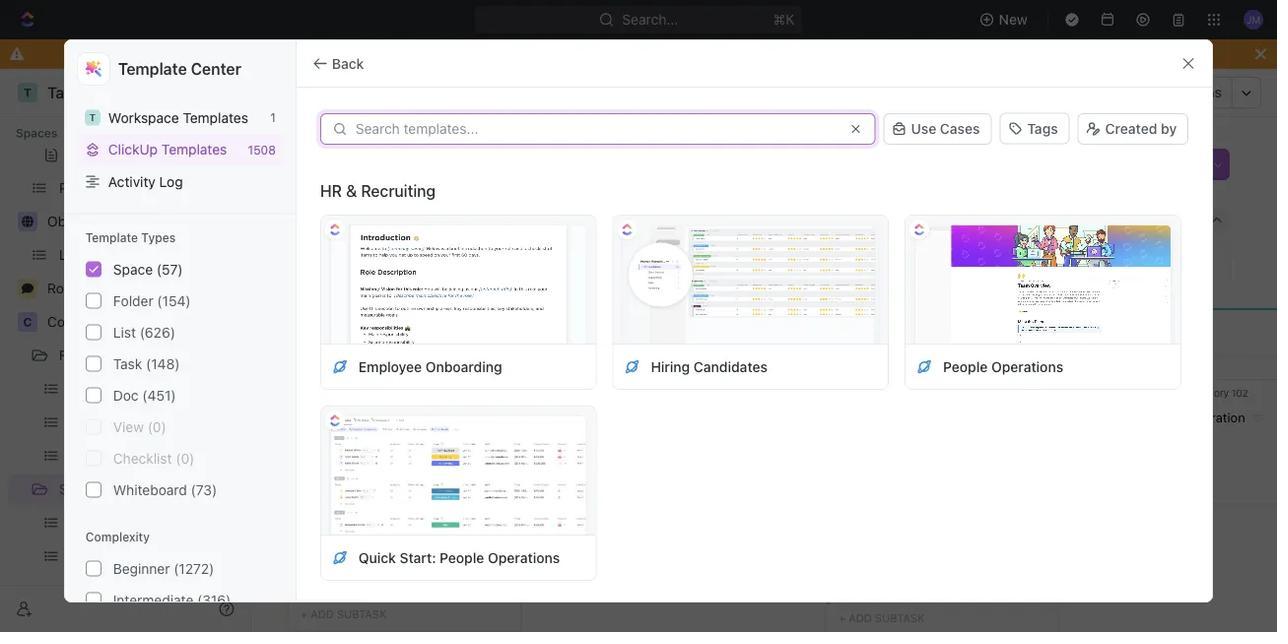 Task type: locate. For each thing, give the bounding box(es) containing it.
0 horizontal spatial coursework
[[47, 314, 123, 330]]

0 horizontal spatial history
[[389, 520, 422, 531]]

↩️ history 102
[[913, 387, 980, 398], [1183, 387, 1249, 398], [375, 520, 442, 531]]

Beginner (1272) checkbox
[[86, 562, 101, 577]]

1 3 from the left
[[377, 326, 385, 339]]

tags button
[[1000, 113, 1070, 146]]

template down observatory
[[86, 231, 138, 245]]

0 horizontal spatial 3
[[377, 326, 385, 339]]

1 vertical spatial spring 2022 link
[[59, 474, 187, 506]]

↩️ down 📑  assignment
[[913, 387, 924, 398]]

subtask
[[337, 475, 387, 488], [337, 608, 387, 621], [875, 612, 925, 625]]

globe image
[[22, 216, 34, 228]]

0 vertical spatial hide
[[790, 46, 820, 62]]

search
[[965, 212, 1011, 229]]

1 vertical spatial template
[[86, 231, 138, 245]]

(0)
[[148, 419, 166, 435], [176, 451, 195, 467]]

1 vertical spatial people
[[440, 550, 484, 566]]

2022 down checklist on the left of the page
[[105, 482, 139, 498]]

templates
[[183, 109, 248, 126], [162, 141, 227, 158]]

new button
[[972, 4, 1040, 35]]

customize
[[1110, 212, 1179, 229]]

spring 2022 up quick
[[305, 520, 362, 531]]

center
[[191, 60, 242, 78]]

1 horizontal spatial spring 2022 link
[[381, 81, 491, 105]]

0 vertical spatial exam
[[320, 326, 349, 339]]

spring 2022 link down do
[[381, 81, 491, 105]]

template
[[118, 60, 187, 78], [86, 231, 138, 245]]

history up start:
[[389, 520, 422, 531]]

spring 2022 link
[[381, 81, 491, 105], [59, 474, 187, 506]]

0 vertical spatial coursework
[[288, 84, 364, 101]]

1 horizontal spatial ↩️
[[913, 387, 924, 398]]

1 vertical spatial exam
[[305, 406, 337, 421]]

template up workspace
[[118, 60, 187, 78]]

1 vertical spatial coursework link
[[47, 307, 239, 338]]

exam for exam
[[305, 538, 337, 553]]

1 horizontal spatial hide
[[1012, 262, 1038, 276]]

↩️
[[913, 387, 924, 398], [1183, 387, 1193, 398], [375, 520, 386, 531]]

0 vertical spatial template
[[118, 60, 187, 78]]

2 vertical spatial exam
[[305, 538, 337, 553]]

+ add subtask for +
[[301, 608, 387, 621]]

0 horizontal spatial spring 2022 link
[[59, 474, 187, 506]]

1 vertical spatial coursework
[[47, 314, 123, 330]]

2 horizontal spatial 102
[[1232, 387, 1249, 398]]

None checkbox
[[86, 356, 101, 372], [86, 388, 101, 404], [86, 420, 101, 435], [86, 356, 101, 372], [86, 388, 101, 404], [86, 420, 101, 435]]

exam down the 💯 exam
[[305, 406, 337, 421]]

2 3 from the left
[[950, 326, 957, 339]]

3 for 📑  assignment
[[950, 326, 957, 339]]

history
[[927, 387, 960, 398], [1196, 387, 1230, 398], [389, 520, 422, 531]]

c
[[23, 316, 32, 329]]

spring 2022 inside sidebar navigation
[[59, 482, 139, 498]]

recruiting
[[361, 182, 436, 201]]

template center
[[118, 60, 242, 78]]

list
[[422, 212, 445, 229], [482, 212, 506, 229], [113, 324, 136, 341]]

exploration
[[1180, 410, 1246, 425]]

spring inside sidebar navigation
[[59, 482, 102, 498]]

templates down center
[[183, 109, 248, 126]]

↩️ history 102 down people operations
[[913, 387, 980, 398]]

+ add subtask
[[301, 475, 387, 488], [301, 608, 387, 621], [839, 612, 925, 625]]

activity log
[[108, 174, 183, 190]]

history up the "exploration"
[[1196, 387, 1230, 398]]

list left by
[[482, 212, 506, 229]]

(154)
[[157, 293, 191, 309]]

102 up the "exploration"
[[1232, 387, 1249, 398]]

subtask for +
[[337, 608, 387, 621]]

2 horizontal spatial hide
[[1044, 212, 1075, 229]]

templates for workspace templates
[[183, 109, 248, 126]]

hide up hide button
[[1044, 212, 1075, 229]]

Search templates... text field
[[356, 121, 837, 137]]

3 up employee
[[377, 326, 385, 339]]

subtask for ↩️ history 102
[[875, 612, 925, 625]]

spring 2022 down do
[[405, 84, 486, 101]]

list down recruiting
[[422, 212, 445, 229]]

0 horizontal spatial (0)
[[148, 419, 166, 435]]

Intermediate (316) checkbox
[[86, 593, 101, 609]]

1 horizontal spatial list
[[422, 212, 445, 229]]

3 up people operations
[[950, 326, 957, 339]]

2 horizontal spatial list
[[482, 212, 506, 229]]

102
[[963, 387, 980, 398], [1232, 387, 1249, 398], [425, 520, 442, 531]]

0 horizontal spatial 102
[[425, 520, 442, 531]]

0 vertical spatial assignment
[[530, 212, 607, 229]]

1 horizontal spatial 3
[[950, 326, 957, 339]]

(0) for view (0)
[[148, 419, 166, 435]]

1 vertical spatial (0)
[[176, 451, 195, 467]]

folder
[[113, 293, 153, 309]]

0 horizontal spatial 1
[[270, 111, 276, 124]]

1 vertical spatial hide
[[1044, 212, 1075, 229]]

hide left this
[[790, 46, 820, 62]]

whiteboard (73)
[[113, 482, 217, 498]]

the age of exploration
[[1112, 410, 1246, 425]]

1 horizontal spatial history
[[927, 387, 960, 398]]

1 horizontal spatial operations
[[992, 359, 1064, 375]]

exam
[[320, 326, 349, 339], [305, 406, 337, 421], [305, 538, 337, 553]]

list for list (626)
[[113, 324, 136, 341]]

search button
[[940, 207, 1017, 235]]

hide down hide dropdown button
[[1012, 262, 1038, 276]]

folder (154)
[[113, 293, 191, 309]]

cases
[[940, 121, 980, 137]]

0 horizontal spatial list
[[113, 324, 136, 341]]

2 horizontal spatial ↩️
[[1183, 387, 1193, 398]]

use cases button
[[884, 111, 992, 147]]

↩️ up quick
[[375, 520, 386, 531]]

/
[[373, 84, 377, 101]]

0 horizontal spatial operations
[[488, 550, 560, 566]]

created by
[[1106, 121, 1177, 137]]

fall
[[59, 348, 81, 364]]

add for ↩️ history 102
[[849, 612, 872, 625]]

(0) for checklist (0)
[[176, 451, 195, 467]]

candidates
[[694, 359, 768, 375]]

(73)
[[191, 482, 217, 498]]

2022
[[452, 84, 486, 101], [387, 147, 455, 180], [338, 387, 362, 398], [876, 387, 901, 398], [1145, 387, 1170, 398], [105, 482, 139, 498], [338, 520, 362, 531]]

you
[[452, 46, 475, 62]]

do you want to enable browser notifications? enable hide this
[[430, 46, 848, 62]]

hiring
[[651, 359, 690, 375]]

of
[[1164, 410, 1176, 425]]

exam right 💯 at the left of the page
[[320, 326, 349, 339]]

coursework down back button
[[288, 84, 364, 101]]

history down people operations
[[927, 387, 960, 398]]

exam 1
[[305, 406, 346, 421]]

⌘k
[[774, 11, 795, 28]]

1 horizontal spatial coursework
[[288, 84, 364, 101]]

2022 down 📑  assignment
[[876, 387, 901, 398]]

beginner
[[113, 561, 170, 577]]

enable
[[531, 46, 575, 62]]

assignment right by
[[530, 212, 607, 229]]

add for +
[[311, 608, 334, 621]]

browser
[[578, 46, 631, 62]]

back button
[[304, 48, 376, 79]]

1 vertical spatial operations
[[488, 550, 560, 566]]

use cases button
[[884, 113, 992, 145]]

1 horizontal spatial 1
[[340, 406, 346, 421]]

hiring candidates
[[651, 359, 768, 375]]

spring 2022 down 📑  assignment
[[843, 387, 901, 398]]

coursework inside sidebar navigation
[[47, 314, 123, 330]]

do
[[430, 46, 448, 62]]

1
[[270, 111, 276, 124], [340, 406, 346, 421]]

coursework up the fall 2021
[[47, 314, 123, 330]]

search...
[[623, 11, 679, 28]]

exam left quick
[[305, 538, 337, 553]]

0 horizontal spatial assignment
[[530, 212, 607, 229]]

templates up activity log button
[[162, 141, 227, 158]]

2 vertical spatial hide
[[1012, 262, 1038, 276]]

+
[[301, 475, 308, 488], [301, 608, 308, 621], [839, 612, 846, 625]]

assignment inside the list by assignment type link
[[530, 212, 607, 229]]

↩️ history 102 up start:
[[375, 520, 442, 531]]

0 horizontal spatial coursework link
[[47, 307, 239, 338]]

0 vertical spatial coursework link
[[263, 81, 369, 105]]

board
[[641, 212, 680, 229]]

created
[[1106, 121, 1158, 137]]

1 vertical spatial assignment
[[858, 326, 922, 339]]

geology
[[389, 387, 428, 398]]

2022 up quick
[[338, 520, 362, 531]]

(0) up "(73)"
[[176, 451, 195, 467]]

📑  assignment
[[844, 326, 922, 339]]

use
[[912, 121, 937, 137]]

spring 2022 up exam 1
[[305, 387, 362, 398]]

0 horizontal spatial ↩️ history 102
[[375, 520, 442, 531]]

0 vertical spatial spring 2022 link
[[381, 81, 491, 105]]

hide inside button
[[1012, 262, 1038, 276]]

coursework, , element
[[18, 313, 37, 332]]

↩️ up the age of exploration
[[1183, 387, 1193, 398]]

spring 2022
[[405, 84, 486, 101], [299, 147, 461, 180], [305, 387, 362, 398], [843, 387, 901, 398], [1112, 387, 1170, 398], [59, 482, 139, 498], [305, 520, 362, 531]]

coursework link
[[263, 81, 369, 105], [47, 307, 239, 338]]

by
[[509, 212, 526, 229]]

1 vertical spatial templates
[[162, 141, 227, 158]]

people operations
[[944, 359, 1064, 375]]

0 vertical spatial (0)
[[148, 419, 166, 435]]

1 vertical spatial 1
[[340, 406, 346, 421]]

spring 2022 link down checklist on the left of the page
[[59, 474, 187, 506]]

102 down people operations
[[963, 387, 980, 398]]

&
[[346, 182, 357, 201]]

assignment
[[530, 212, 607, 229], [858, 326, 922, 339]]

coursework
[[288, 84, 364, 101], [47, 314, 123, 330]]

↩️ history 102 up the "exploration"
[[1183, 387, 1249, 398]]

spring 2022 up complexity
[[59, 482, 139, 498]]

1 horizontal spatial people
[[944, 359, 988, 375]]

🪨 geology 101
[[375, 387, 446, 398]]

2022 down you
[[452, 84, 486, 101]]

None checkbox
[[86, 262, 101, 278], [86, 293, 101, 309], [86, 325, 101, 341], [86, 451, 101, 467], [86, 483, 101, 498], [86, 262, 101, 278], [86, 293, 101, 309], [86, 325, 101, 341], [86, 451, 101, 467], [86, 483, 101, 498]]

list up task
[[113, 324, 136, 341]]

102 up start:
[[425, 520, 442, 531]]

0 vertical spatial templates
[[183, 109, 248, 126]]

(0) right view
[[148, 419, 166, 435]]

1 horizontal spatial (0)
[[176, 451, 195, 467]]

assignment right 📑
[[858, 326, 922, 339]]

new
[[999, 11, 1028, 28]]

assignees button
[[801, 257, 885, 281]]



Task type: describe. For each thing, give the bounding box(es) containing it.
list for list by assignment type
[[482, 212, 506, 229]]

clickup
[[108, 141, 158, 158]]

template for template center
[[118, 60, 187, 78]]

back
[[332, 55, 364, 71]]

0 horizontal spatial ↩️
[[375, 520, 386, 531]]

0 vertical spatial people
[[944, 359, 988, 375]]

1 horizontal spatial ↩️ history 102
[[913, 387, 980, 398]]

0 horizontal spatial people
[[440, 550, 484, 566]]

employee onboarding
[[359, 359, 502, 375]]

tara shultz's workspace, , element
[[85, 110, 100, 125]]

board link
[[637, 207, 680, 235]]

2021
[[84, 348, 115, 364]]

hide button
[[1004, 257, 1046, 281]]

overview link
[[320, 207, 385, 235]]

+ for +
[[301, 608, 308, 621]]

1 horizontal spatial assignment
[[858, 326, 922, 339]]

activity
[[108, 174, 156, 190]]

0 horizontal spatial hide
[[790, 46, 820, 62]]

1 horizontal spatial coursework link
[[263, 81, 369, 105]]

0
[[642, 326, 649, 339]]

⚡️ quiz
[[575, 326, 613, 339]]

+ for ↩️ history 102
[[839, 612, 846, 625]]

enable
[[736, 46, 780, 62]]

type
[[610, 212, 642, 229]]

assignees
[[826, 262, 885, 276]]

beginner (1272)
[[113, 561, 214, 577]]

2022 up recruiting
[[387, 147, 455, 180]]

template types
[[86, 231, 176, 245]]

observatory
[[47, 213, 126, 230]]

(148)
[[146, 356, 180, 372]]

💯 exam
[[306, 326, 349, 339]]

101
[[430, 387, 446, 398]]

start:
[[400, 550, 436, 566]]

fall 2021
[[59, 348, 115, 364]]

t
[[89, 112, 96, 123]]

🪨
[[375, 387, 386, 398]]

to
[[514, 46, 527, 62]]

task (148)
[[113, 356, 180, 372]]

+ add subtask for ↩️ history 102
[[839, 612, 925, 625]]

quick start: people operations
[[359, 550, 560, 566]]

(451)
[[142, 388, 176, 404]]

list (626)
[[113, 324, 175, 341]]

whiteboard
[[113, 482, 187, 498]]

employee
[[359, 359, 422, 375]]

checklist (0)
[[113, 451, 195, 467]]

task
[[113, 356, 142, 372]]

2 horizontal spatial ↩️ history 102
[[1183, 387, 1249, 398]]

💯
[[306, 326, 317, 339]]

space (57)
[[113, 261, 183, 278]]

view (0)
[[113, 419, 166, 435]]

this
[[824, 46, 848, 62]]

tags
[[1028, 120, 1059, 136]]

list by assignment type link
[[478, 207, 642, 235]]

2022 inside sidebar navigation
[[105, 482, 139, 498]]

log
[[159, 174, 183, 190]]

onboarding
[[426, 359, 502, 375]]

⚡️
[[575, 326, 586, 339]]

1 horizontal spatial 102
[[963, 387, 980, 398]]

automations
[[1140, 84, 1223, 101]]

intermediate (316)
[[113, 593, 231, 609]]

template for template types
[[86, 231, 138, 245]]

the
[[1112, 410, 1135, 425]]

list for list
[[422, 212, 445, 229]]

(626)
[[140, 324, 175, 341]]

2022 up age
[[1145, 387, 1170, 398]]

created by button
[[1078, 113, 1189, 145]]

observatory link
[[47, 206, 239, 238]]

checklist
[[113, 451, 172, 467]]

share button
[[1060, 77, 1121, 108]]

list by assignment type
[[482, 212, 642, 229]]

0 vertical spatial operations
[[992, 359, 1064, 375]]

workspace
[[108, 109, 179, 126]]

automations button
[[1130, 78, 1232, 107]]

by
[[1162, 121, 1177, 137]]

2022 left 🪨
[[338, 387, 362, 398]]

spaces
[[16, 126, 58, 140]]

spring 2022 up hr & recruiting
[[299, 147, 461, 180]]

hr
[[320, 182, 342, 201]]

coursework /
[[288, 84, 377, 101]]

(57)
[[157, 261, 183, 278]]

view
[[113, 419, 144, 435]]

age
[[1138, 410, 1160, 425]]

complexity
[[86, 531, 150, 545]]

want
[[479, 46, 511, 62]]

3 for 💯 exam
[[377, 326, 385, 339]]

exam for exam 1
[[305, 406, 337, 421]]

doc (451)
[[113, 388, 176, 404]]

hide inside dropdown button
[[1044, 212, 1075, 229]]

spring 2022 link inside sidebar navigation
[[59, 474, 187, 506]]

fall 2021 link
[[59, 340, 187, 372]]

notifications?
[[635, 46, 723, 62]]

(1272)
[[174, 561, 214, 577]]

use cases
[[912, 121, 980, 137]]

📑
[[844, 326, 855, 339]]

2 horizontal spatial history
[[1196, 387, 1230, 398]]

templates for clickup templates
[[162, 141, 227, 158]]

coursework for coursework /
[[288, 84, 364, 101]]

coursework for coursework
[[47, 314, 123, 330]]

Search tasks... text field
[[1050, 254, 1230, 283]]

hr & recruiting
[[320, 182, 436, 201]]

spring 2022 up age
[[1112, 387, 1170, 398]]

tags button
[[1000, 113, 1070, 144]]

sidebar navigation
[[0, 69, 251, 633]]

0 vertical spatial 1
[[270, 111, 276, 124]]



Task type: vqa. For each thing, say whether or not it's contained in the screenshot.
second '3' from the left
yes



